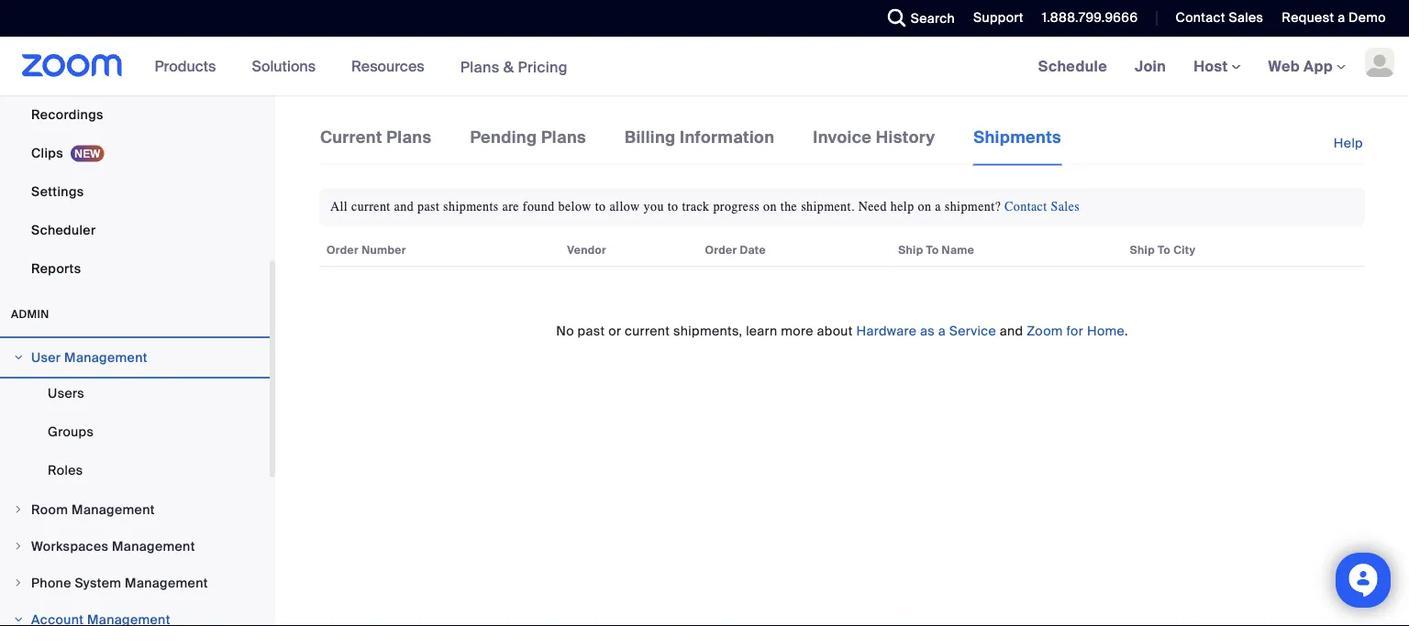 Task type: locate. For each thing, give the bounding box(es) containing it.
ship to city
[[1131, 243, 1196, 258]]

plans
[[460, 57, 500, 76], [387, 127, 432, 148], [541, 127, 587, 148]]

and
[[394, 200, 414, 215], [1000, 322, 1024, 339]]

banner
[[0, 37, 1410, 97]]

hardware as a service link
[[857, 322, 997, 339]]

1.888.799.9666 button
[[1029, 0, 1143, 37], [1043, 9, 1139, 26]]

1 horizontal spatial contact
[[1176, 9, 1226, 26]]

management down workspaces management menu item
[[125, 575, 208, 592]]

to left name
[[927, 243, 939, 258]]

a right as
[[939, 322, 946, 339]]

management inside workspaces management menu item
[[112, 538, 195, 555]]

past
[[418, 200, 440, 215], [578, 322, 605, 339]]

1 vertical spatial a
[[936, 200, 942, 215]]

1 vertical spatial contact
[[1005, 200, 1048, 215]]

0 vertical spatial current
[[352, 200, 391, 215]]

management inside phone system management menu item
[[125, 575, 208, 592]]

ship down the help
[[899, 243, 924, 258]]

sales up host dropdown button on the right
[[1229, 9, 1264, 26]]

management for user management
[[64, 349, 148, 366]]

request a demo link
[[1269, 0, 1410, 37], [1283, 9, 1387, 26]]

help
[[1334, 135, 1364, 152]]

scheduler link
[[0, 212, 270, 249]]

plans right pending
[[541, 127, 587, 148]]

learn
[[746, 322, 778, 339]]

to for city
[[1158, 243, 1171, 258]]

join link
[[1122, 37, 1181, 95]]

solutions button
[[252, 37, 324, 95]]

sales inside the main content 'main content'
[[1051, 200, 1080, 215]]

0 horizontal spatial sales
[[1051, 200, 1080, 215]]

on
[[764, 200, 777, 215], [918, 200, 932, 215]]

scheduler
[[31, 222, 96, 239]]

right image inside workspaces management menu item
[[13, 542, 24, 553]]

city
[[1174, 243, 1196, 258]]

1 horizontal spatial ship
[[1131, 243, 1156, 258]]

1 horizontal spatial to
[[1158, 243, 1171, 258]]

plans inside current plans link
[[387, 127, 432, 148]]

management inside room management menu item
[[72, 502, 155, 519]]

invoice
[[814, 127, 872, 148]]

to left city
[[1158, 243, 1171, 258]]

order
[[327, 243, 359, 258], [705, 243, 737, 258]]

0 horizontal spatial and
[[394, 200, 414, 215]]

contact sales link
[[1162, 0, 1269, 37], [1176, 9, 1264, 26], [1005, 200, 1080, 215]]

current right or
[[625, 322, 670, 339]]

0 vertical spatial and
[[394, 200, 414, 215]]

0 vertical spatial sales
[[1229, 9, 1264, 26]]

reports link
[[0, 251, 270, 287]]

contact right shipment? at the right
[[1005, 200, 1048, 215]]

products button
[[155, 37, 224, 95]]

ship left city
[[1131, 243, 1156, 258]]

4 right image from the top
[[13, 615, 24, 626]]

recordings
[[31, 106, 103, 123]]

and up 'number'
[[394, 200, 414, 215]]

no past or current shipments, learn more about hardware as a service and zoom for home .
[[556, 322, 1129, 339]]

0 horizontal spatial contact
[[1005, 200, 1048, 215]]

2 right image from the top
[[13, 542, 24, 553]]

plans for pending plans
[[541, 127, 587, 148]]

help
[[891, 200, 915, 215]]

0 horizontal spatial current
[[352, 200, 391, 215]]

shipment.
[[801, 200, 855, 215]]

to right you
[[668, 200, 679, 215]]

room
[[31, 502, 68, 519]]

need
[[859, 200, 887, 215]]

1 horizontal spatial plans
[[460, 57, 500, 76]]

current
[[352, 200, 391, 215], [625, 322, 670, 339]]

workspaces
[[31, 538, 109, 555]]

current plans
[[320, 127, 432, 148]]

1 horizontal spatial on
[[918, 200, 932, 215]]

1 on from the left
[[764, 200, 777, 215]]

clips link
[[0, 135, 270, 172]]

order left date on the top of the page
[[705, 243, 737, 258]]

0 vertical spatial contact
[[1176, 9, 1226, 26]]

management up 'workspaces management'
[[72, 502, 155, 519]]

order left 'number'
[[327, 243, 359, 258]]

management down room management menu item
[[112, 538, 195, 555]]

support link
[[960, 0, 1029, 37], [974, 9, 1024, 26]]

0 horizontal spatial on
[[764, 200, 777, 215]]

order for order date
[[705, 243, 737, 258]]

ship
[[899, 243, 924, 258], [1131, 243, 1156, 258]]

plans inside the pending plans link
[[541, 127, 587, 148]]

hardware
[[857, 322, 917, 339]]

contact
[[1176, 9, 1226, 26], [1005, 200, 1048, 215]]

solutions
[[252, 56, 316, 76]]

1 ship from the left
[[899, 243, 924, 258]]

management for workspaces management
[[112, 538, 195, 555]]

1 horizontal spatial past
[[578, 322, 605, 339]]

2 order from the left
[[705, 243, 737, 258]]

management up users link
[[64, 349, 148, 366]]

settings
[[31, 183, 84, 200]]

management for room management
[[72, 502, 155, 519]]

1 horizontal spatial order
[[705, 243, 737, 258]]

ship for ship to city
[[1131, 243, 1156, 258]]

1 to from the left
[[927, 243, 939, 258]]

right image for phone system management
[[13, 578, 24, 589]]

vendor
[[567, 243, 607, 258]]

pending
[[470, 127, 537, 148]]

3 right image from the top
[[13, 578, 24, 589]]

to left allow
[[596, 200, 606, 215]]

0 horizontal spatial to
[[596, 200, 606, 215]]

1 horizontal spatial to
[[668, 200, 679, 215]]

menu item inside side navigation navigation
[[0, 603, 270, 627]]

1.888.799.9666 button up the 'schedule'
[[1029, 0, 1143, 37]]

.
[[1125, 322, 1129, 339]]

menu item
[[0, 603, 270, 627]]

right image for room management
[[13, 505, 24, 516]]

management
[[64, 349, 148, 366], [72, 502, 155, 519], [112, 538, 195, 555], [125, 575, 208, 592]]

1 horizontal spatial and
[[1000, 322, 1024, 339]]

0 horizontal spatial plans
[[387, 127, 432, 148]]

1 vertical spatial current
[[625, 322, 670, 339]]

right image inside phone system management menu item
[[13, 578, 24, 589]]

roles link
[[0, 453, 270, 489]]

contact up host
[[1176, 9, 1226, 26]]

a
[[1338, 9, 1346, 26], [936, 200, 942, 215], [939, 322, 946, 339]]

on left the
[[764, 200, 777, 215]]

ship for ship to name
[[899, 243, 924, 258]]

past left shipments
[[418, 200, 440, 215]]

system
[[75, 575, 121, 592]]

pricing
[[518, 57, 568, 76]]

right image inside room management menu item
[[13, 505, 24, 516]]

web app
[[1269, 56, 1334, 76]]

2 to from the left
[[1158, 243, 1171, 258]]

user management
[[31, 349, 148, 366]]

a left the demo
[[1338, 9, 1346, 26]]

and left zoom on the right
[[1000, 322, 1024, 339]]

admin menu menu
[[0, 341, 270, 627]]

2 horizontal spatial plans
[[541, 127, 587, 148]]

clips
[[31, 145, 63, 162]]

a left shipment? at the right
[[936, 200, 942, 215]]

order date
[[705, 243, 766, 258]]

past left or
[[578, 322, 605, 339]]

1 vertical spatial sales
[[1051, 200, 1080, 215]]

user
[[31, 349, 61, 366]]

plans inside product information navigation
[[460, 57, 500, 76]]

0 horizontal spatial to
[[927, 243, 939, 258]]

shipments
[[443, 200, 499, 215]]

on right the help
[[918, 200, 932, 215]]

plans for current plans
[[387, 127, 432, 148]]

2 ship from the left
[[1131, 243, 1156, 258]]

profile picture image
[[1366, 48, 1395, 77]]

right image
[[13, 505, 24, 516], [13, 542, 24, 553], [13, 578, 24, 589], [13, 615, 24, 626]]

0 vertical spatial past
[[418, 200, 440, 215]]

current plans link
[[319, 125, 433, 164]]

1 order from the left
[[327, 243, 359, 258]]

0 horizontal spatial order
[[327, 243, 359, 258]]

shipments
[[974, 127, 1062, 148]]

management inside user management menu item
[[64, 349, 148, 366]]

1 right image from the top
[[13, 505, 24, 516]]

are
[[503, 200, 519, 215]]

plans left &
[[460, 57, 500, 76]]

to
[[927, 243, 939, 258], [1158, 243, 1171, 258]]

recordings link
[[0, 96, 270, 133]]

current right "all"
[[352, 200, 391, 215]]

workspaces management menu item
[[0, 530, 270, 564]]

0 horizontal spatial past
[[418, 200, 440, 215]]

sales down shipments link
[[1051, 200, 1080, 215]]

0 horizontal spatial ship
[[899, 243, 924, 258]]

1 horizontal spatial current
[[625, 322, 670, 339]]

plans right current
[[387, 127, 432, 148]]

1 horizontal spatial sales
[[1229, 9, 1264, 26]]



Task type: vqa. For each thing, say whether or not it's contained in the screenshot.
File
no



Task type: describe. For each thing, give the bounding box(es) containing it.
order for order number
[[327, 243, 359, 258]]

for
[[1067, 322, 1084, 339]]

help link
[[1334, 125, 1366, 162]]

1.888.799.9666
[[1043, 9, 1139, 26]]

you
[[644, 200, 664, 215]]

progress
[[714, 200, 760, 215]]

user management menu
[[0, 375, 270, 491]]

users
[[48, 385, 84, 402]]

host
[[1194, 56, 1232, 76]]

support
[[974, 9, 1024, 26]]

as
[[921, 322, 935, 339]]

room management
[[31, 502, 155, 519]]

track
[[682, 200, 710, 215]]

search
[[911, 10, 956, 27]]

schedule
[[1039, 56, 1108, 76]]

pending plans link
[[469, 125, 587, 164]]

contact sales link inside the main content 'main content'
[[1005, 200, 1080, 215]]

host button
[[1194, 56, 1241, 76]]

groups
[[48, 424, 94, 441]]

zoom for home link
[[1027, 322, 1125, 339]]

2 on from the left
[[918, 200, 932, 215]]

banner containing products
[[0, 37, 1410, 97]]

web app button
[[1269, 56, 1347, 76]]

1 vertical spatial and
[[1000, 322, 1024, 339]]

app
[[1304, 56, 1334, 76]]

current
[[320, 127, 383, 148]]

&
[[504, 57, 514, 76]]

1.888.799.9666 button up schedule link
[[1043, 9, 1139, 26]]

ship to name
[[899, 243, 975, 258]]

phone system management
[[31, 575, 208, 592]]

settings link
[[0, 173, 270, 210]]

join
[[1135, 56, 1167, 76]]

search button
[[874, 0, 960, 37]]

resources button
[[352, 37, 433, 95]]

phone system management menu item
[[0, 566, 270, 601]]

the
[[781, 200, 798, 215]]

or
[[609, 322, 622, 339]]

room management menu item
[[0, 493, 270, 528]]

user management menu item
[[0, 341, 270, 375]]

shipments,
[[674, 322, 743, 339]]

all current and past shipments are found below to allow you to track progress on the shipment. need help on a shipment? contact sales
[[330, 200, 1080, 215]]

all
[[330, 200, 348, 215]]

to for name
[[927, 243, 939, 258]]

billing
[[625, 127, 676, 148]]

right image for workspaces management
[[13, 542, 24, 553]]

products
[[155, 56, 216, 76]]

plans & pricing
[[460, 57, 568, 76]]

side navigation navigation
[[0, 0, 275, 627]]

roles
[[48, 462, 83, 479]]

phone
[[31, 575, 71, 592]]

workspaces management
[[31, 538, 195, 555]]

no
[[556, 322, 574, 339]]

meetings navigation
[[1025, 37, 1410, 97]]

zoom
[[1027, 322, 1064, 339]]

below
[[559, 200, 592, 215]]

shipment?
[[945, 200, 1002, 215]]

pending plans
[[470, 127, 587, 148]]

number
[[362, 243, 406, 258]]

demo
[[1349, 9, 1387, 26]]

right image
[[13, 352, 24, 363]]

history
[[876, 127, 936, 148]]

1 vertical spatial past
[[578, 322, 605, 339]]

1 to from the left
[[596, 200, 606, 215]]

personal menu menu
[[0, 0, 270, 289]]

invoice history link
[[813, 125, 936, 164]]

2 vertical spatial a
[[939, 322, 946, 339]]

name
[[942, 243, 975, 258]]

web
[[1269, 56, 1301, 76]]

allow
[[610, 200, 640, 215]]

about
[[817, 322, 853, 339]]

request a demo
[[1283, 9, 1387, 26]]

2 to from the left
[[668, 200, 679, 215]]

order number
[[327, 243, 406, 258]]

more
[[781, 322, 814, 339]]

contact sales
[[1176, 9, 1264, 26]]

groups link
[[0, 414, 270, 451]]

product information navigation
[[141, 37, 582, 97]]

found
[[523, 200, 555, 215]]

schedule link
[[1025, 37, 1122, 95]]

billing information link
[[624, 125, 776, 164]]

reports
[[31, 260, 81, 277]]

billing information
[[625, 127, 775, 148]]

users link
[[0, 375, 270, 412]]

home
[[1088, 322, 1125, 339]]

information
[[680, 127, 775, 148]]

service
[[950, 322, 997, 339]]

request
[[1283, 9, 1335, 26]]

zoom logo image
[[22, 54, 123, 77]]

contact inside the main content 'main content'
[[1005, 200, 1048, 215]]

main content main content
[[275, 95, 1410, 627]]

shipments link
[[973, 125, 1063, 166]]

date
[[740, 243, 766, 258]]

admin
[[11, 307, 49, 322]]

0 vertical spatial a
[[1338, 9, 1346, 26]]

resources
[[352, 56, 425, 76]]

invoice history
[[814, 127, 936, 148]]



